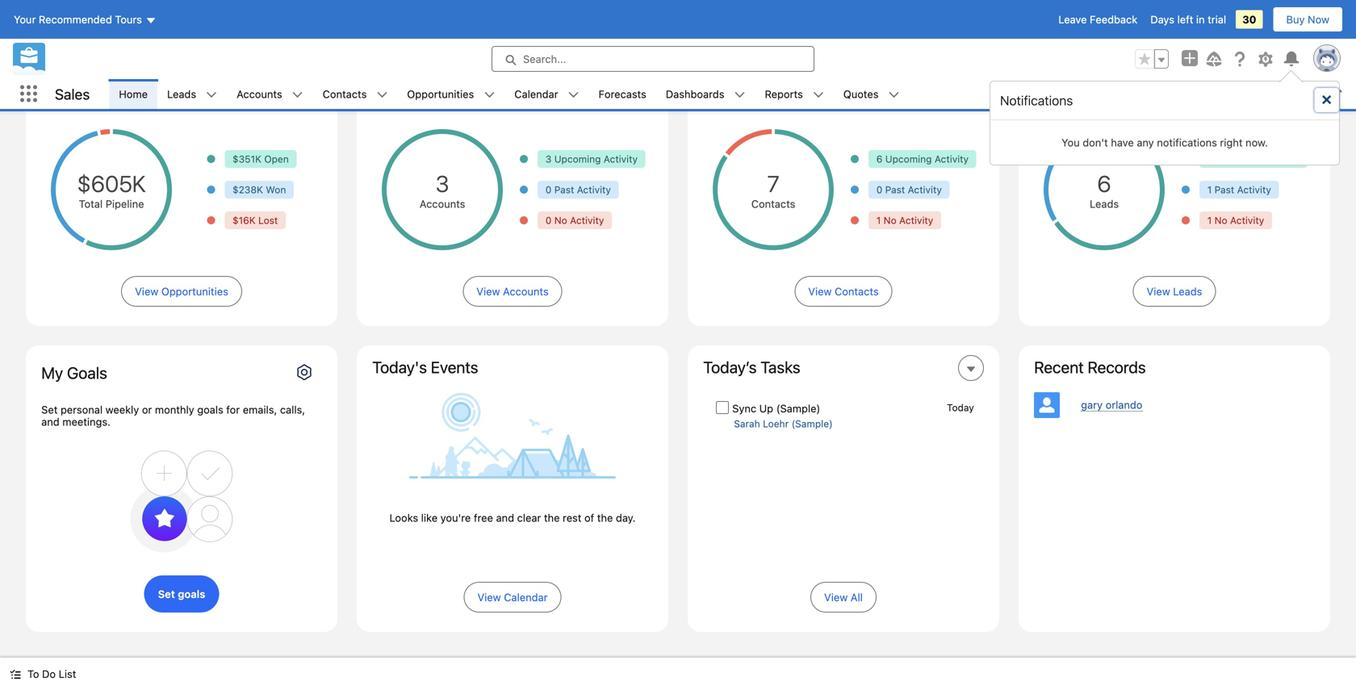 Task type: describe. For each thing, give the bounding box(es) containing it.
won
[[266, 184, 286, 195]]

1 for 6
[[1208, 215, 1212, 226]]

this
[[238, 84, 256, 96]]

7
[[767, 170, 780, 197]]

you don't have any notifications right now.
[[1062, 136, 1268, 149]]

set for set goals
[[298, 358, 322, 377]]

sarah loehr (sample) link
[[734, 418, 833, 430]]

list
[[59, 668, 76, 680]]

$16k
[[233, 215, 256, 226]]

the left rest
[[544, 512, 560, 524]]

view for 3
[[477, 285, 500, 298]]

$605k total pipeline
[[77, 170, 146, 210]]

weekly
[[106, 404, 139, 416]]

have
[[1111, 136, 1134, 149]]

1 vertical spatial 30
[[1246, 84, 1259, 96]]

reports link
[[755, 79, 813, 109]]

leads owned by me and created in the last 30 days
[[1034, 84, 1285, 96]]

buy now button
[[1273, 6, 1344, 32]]

view for $605k
[[135, 285, 159, 298]]

1 no activity for 7
[[877, 215, 934, 226]]

view for 6
[[1147, 285, 1171, 298]]

events
[[431, 358, 478, 377]]

$351k open
[[233, 153, 289, 165]]

view all
[[824, 591, 863, 604]]

calendar inside list item
[[515, 88, 558, 100]]

any
[[1137, 136, 1154, 149]]

up
[[760, 403, 774, 415]]

view contacts
[[808, 285, 879, 298]]

looks like you're free and clear the rest of the day.
[[390, 512, 636, 524]]

1 vertical spatial my
[[41, 363, 63, 382]]

opportunities link
[[398, 79, 484, 109]]

you're
[[441, 512, 471, 524]]

0 for 3
[[546, 184, 552, 195]]

left
[[1178, 13, 1194, 25]]

do
[[42, 668, 56, 680]]

last for 6
[[1226, 84, 1243, 96]]

gary orlando link
[[1081, 399, 1143, 412]]

3 upcoming activity
[[546, 153, 638, 165]]

view for 7
[[808, 285, 832, 298]]

0 for 7
[[877, 184, 883, 195]]

and for $605k
[[179, 84, 197, 96]]

forecasts link
[[589, 79, 656, 109]]

$238k
[[233, 184, 263, 195]]

your
[[14, 13, 36, 25]]

free
[[474, 512, 493, 524]]

meetings.
[[62, 416, 111, 428]]

like
[[421, 512, 438, 524]]

all
[[851, 591, 863, 604]]

and for 7
[[818, 84, 837, 96]]

me for 7
[[800, 84, 815, 96]]

1 past activity
[[1208, 184, 1272, 195]]

owned for $605k
[[111, 84, 144, 96]]

open
[[264, 153, 289, 165]]

recent
[[1034, 358, 1084, 377]]

no for 6
[[1215, 215, 1228, 226]]

build relationships
[[703, 62, 837, 81]]

today
[[947, 402, 974, 413]]

text default image for opportunities
[[484, 89, 495, 101]]

now
[[1308, 13, 1330, 25]]

goals inside set personal weekly or monthly goals for emails, calls, and meetings.
[[197, 404, 223, 416]]

lost
[[258, 215, 278, 226]]

$16k lost
[[233, 215, 278, 226]]

calendar link
[[505, 79, 568, 109]]

past for 7
[[885, 184, 905, 195]]

goals inside button
[[178, 588, 205, 600]]

6 leads
[[1090, 170, 1119, 210]]

view accounts link
[[463, 276, 563, 307]]

to do list button
[[0, 658, 86, 690]]

close
[[41, 62, 81, 81]]

days for 6
[[1262, 84, 1285, 96]]

1 horizontal spatial pipeline
[[1074, 62, 1129, 81]]

dashboards
[[666, 88, 725, 100]]

× button
[[1315, 88, 1340, 112]]

opportunities owned by me and closing this quarter
[[41, 84, 294, 96]]

home link
[[109, 79, 157, 109]]

and for 6
[[1134, 84, 1153, 96]]

calls,
[[280, 404, 305, 416]]

sync up (sample) link
[[733, 403, 821, 415]]

for
[[226, 404, 240, 416]]

today's
[[703, 358, 757, 377]]

pipeline inside $605k total pipeline
[[106, 198, 144, 210]]

search...
[[523, 53, 566, 65]]

$238k won
[[233, 184, 286, 195]]

days
[[1151, 13, 1175, 25]]

$605k
[[77, 170, 146, 197]]

seller home
[[26, 2, 158, 33]]

me for 6
[[1116, 84, 1131, 96]]

days left in trial
[[1151, 13, 1227, 25]]

by for 6
[[1102, 84, 1114, 96]]

0 vertical spatial (sample)
[[776, 403, 821, 415]]

goals for set goals
[[254, 358, 294, 377]]

me for $605k
[[161, 84, 176, 96]]

gary orlando
[[1081, 399, 1143, 411]]

opportunities list item
[[398, 79, 505, 109]]

opportunities for opportunities
[[407, 88, 474, 100]]

accounts owned by me
[[372, 84, 486, 96]]

plan
[[372, 62, 403, 81]]

your recommended tours button
[[13, 6, 157, 32]]

opportunities inside view opportunities link
[[161, 285, 228, 298]]

past for 6
[[1215, 184, 1235, 195]]

orlando
[[1106, 399, 1143, 411]]

text default image inside to do list button
[[10, 669, 21, 680]]

7 contacts
[[752, 170, 796, 210]]

0 vertical spatial 30
[[1243, 13, 1257, 25]]

sarah
[[734, 418, 760, 430]]

buy now
[[1287, 13, 1330, 25]]

quarter
[[259, 84, 294, 96]]

build for 6
[[1034, 62, 1070, 81]]

view leads
[[1147, 285, 1203, 298]]

contacts owned by me and created in the last 90 days
[[703, 84, 969, 96]]

0 vertical spatial home
[[92, 2, 158, 33]]

by for 3
[[456, 84, 468, 96]]

calls
[[153, 398, 175, 409]]

reports list item
[[755, 79, 834, 109]]

view leads link
[[1133, 276, 1216, 307]]

6 for 6 upcoming activity
[[877, 153, 883, 165]]

set personal weekly or monthly goals for emails, calls, and meetings.
[[41, 404, 305, 428]]

created for 7
[[839, 84, 877, 96]]

view all link
[[811, 582, 877, 613]]

6 upcoming activity
[[877, 153, 969, 165]]

quotes link
[[834, 79, 889, 109]]

view opportunities link
[[121, 276, 242, 307]]

meetings
[[280, 398, 322, 409]]

deals
[[85, 62, 125, 81]]

the left 90
[[891, 84, 907, 96]]

1 vertical spatial (sample)
[[792, 418, 833, 430]]

in for 7
[[880, 84, 888, 96]]

right
[[1220, 136, 1243, 149]]

90
[[930, 84, 943, 96]]

plan my accounts
[[372, 62, 499, 81]]

text default image for reports
[[813, 89, 824, 101]]

contacts list item
[[313, 79, 398, 109]]



Task type: locate. For each thing, give the bounding box(es) containing it.
text default image for calendar
[[568, 89, 579, 101]]

set goals button
[[144, 576, 219, 613]]

1 horizontal spatial 3
[[546, 153, 552, 165]]

3 accounts
[[420, 170, 465, 210]]

1 horizontal spatial goals
[[254, 358, 294, 377]]

upcoming down right at right top
[[1217, 153, 1263, 165]]

1 vertical spatial home
[[119, 88, 148, 100]]

seller
[[26, 2, 87, 33]]

set for set personal weekly or monthly goals for emails, calls, and meetings.
[[41, 404, 58, 416]]

and left closing
[[179, 84, 197, 96]]

past down 6 upcoming activity
[[885, 184, 905, 195]]

me for 3
[[471, 84, 486, 96]]

in up notifications
[[1196, 84, 1204, 96]]

closing
[[200, 84, 235, 96]]

me down plan my accounts
[[471, 84, 486, 96]]

build up notifications
[[1034, 62, 1070, 81]]

text default image for leads
[[206, 89, 217, 101]]

owned down build pipeline
[[1066, 84, 1099, 96]]

1 past from the left
[[554, 184, 574, 195]]

1 horizontal spatial 0 past activity
[[877, 184, 942, 195]]

2 horizontal spatial past
[[1215, 184, 1235, 195]]

2 by from the left
[[456, 84, 468, 96]]

owned for 6
[[1066, 84, 1099, 96]]

1 vertical spatial 3
[[436, 170, 449, 197]]

0 horizontal spatial build
[[703, 62, 739, 81]]

or
[[142, 404, 152, 416]]

calendar list item
[[505, 79, 589, 109]]

0 past activity up 0 no activity
[[546, 184, 611, 195]]

by for 7
[[786, 84, 798, 96]]

0 vertical spatial calendar
[[515, 88, 558, 100]]

1 vertical spatial pipeline
[[106, 198, 144, 210]]

text default image inside accounts list item
[[292, 89, 303, 101]]

1 down 6 upcoming activity
[[877, 215, 881, 226]]

and inside set personal weekly or monthly goals for emails, calls, and meetings.
[[41, 416, 60, 428]]

owned down build relationships
[[750, 84, 783, 96]]

view contacts link
[[795, 276, 893, 307]]

4 by from the left
[[1102, 84, 1114, 96]]

2 last from the left
[[1226, 84, 1243, 96]]

Calls text field
[[41, 413, 175, 442]]

2 text default image from the left
[[377, 89, 388, 101]]

emails,
[[243, 404, 277, 416]]

last up right at right top
[[1226, 84, 1243, 96]]

text default image left this
[[206, 89, 217, 101]]

1 horizontal spatial build
[[1034, 62, 1070, 81]]

text default image right 'reports'
[[813, 89, 824, 101]]

2 horizontal spatial upcoming
[[1217, 153, 1263, 165]]

owned for 3
[[421, 84, 453, 96]]

upcoming up 0 no activity
[[554, 153, 601, 165]]

(sample) right loehr
[[792, 418, 833, 430]]

1 text default image from the left
[[292, 89, 303, 101]]

1 owned from the left
[[111, 84, 144, 96]]

1 for 7
[[877, 215, 881, 226]]

close deals
[[41, 62, 125, 81]]

accounts inside list item
[[237, 88, 282, 100]]

don't
[[1083, 136, 1108, 149]]

2 days from the left
[[1262, 84, 1285, 96]]

created right reports list item
[[839, 84, 877, 96]]

and left personal
[[41, 416, 60, 428]]

30
[[1243, 13, 1257, 25], [1246, 84, 1259, 96]]

0 horizontal spatial set
[[41, 404, 58, 416]]

set inside set personal weekly or monthly goals for emails, calls, and meetings.
[[41, 404, 58, 416]]

opportunities inside opportunities link
[[407, 88, 474, 100]]

1 horizontal spatial upcoming
[[886, 153, 932, 165]]

6 down don't on the right top
[[1098, 170, 1112, 197]]

0 vertical spatial set
[[298, 358, 322, 377]]

0 past activity for 7
[[877, 184, 942, 195]]

1 horizontal spatial days
[[1262, 84, 1285, 96]]

0 horizontal spatial 0 past activity
[[546, 184, 611, 195]]

upcoming for 6
[[1217, 153, 1263, 165]]

last for 7
[[910, 84, 927, 96]]

in right quotes
[[880, 84, 888, 96]]

view inside 'link'
[[808, 285, 832, 298]]

today's events
[[372, 358, 478, 377]]

text default image for quotes
[[889, 89, 900, 101]]

calendar down the search...
[[515, 88, 558, 100]]

days left ×
[[1262, 84, 1285, 96]]

days for 7
[[946, 84, 969, 96]]

2 no from the left
[[884, 215, 897, 226]]

1 horizontal spatial past
[[885, 184, 905, 195]]

2 1 no activity from the left
[[1208, 215, 1265, 226]]

0 vertical spatial my
[[407, 62, 428, 81]]

3 for 3 upcoming activity
[[546, 153, 552, 165]]

0 horizontal spatial no
[[554, 215, 567, 226]]

1 down 4
[[1208, 184, 1212, 195]]

4 text default image from the left
[[568, 89, 579, 101]]

4 me from the left
[[1116, 84, 1131, 96]]

Meetings text field
[[188, 413, 322, 442]]

relationships
[[743, 62, 837, 81]]

by
[[146, 84, 158, 96], [456, 84, 468, 96], [786, 84, 798, 96], [1102, 84, 1114, 96]]

feedback
[[1090, 13, 1138, 25]]

and right free
[[496, 512, 514, 524]]

group
[[1135, 49, 1169, 69]]

3 inside 3 accounts
[[436, 170, 449, 197]]

4
[[1208, 153, 1214, 165]]

quotes list item
[[834, 79, 910, 109]]

the
[[891, 84, 907, 96], [1207, 84, 1223, 96], [544, 512, 560, 524], [597, 512, 613, 524]]

2 created from the left
[[1155, 84, 1193, 96]]

my up accounts owned by me
[[407, 62, 428, 81]]

1 no activity for 6
[[1208, 215, 1265, 226]]

2 past from the left
[[885, 184, 905, 195]]

contacts link
[[313, 79, 377, 109]]

past for 3
[[554, 184, 574, 195]]

1 no activity down 1 past activity
[[1208, 215, 1265, 226]]

2 horizontal spatial no
[[1215, 215, 1228, 226]]

0 up 0 no activity
[[546, 184, 552, 195]]

build for 7
[[703, 62, 739, 81]]

days
[[946, 84, 969, 96], [1262, 84, 1285, 96]]

0 vertical spatial 6
[[877, 153, 883, 165]]

3 me from the left
[[800, 84, 815, 96]]

text default image
[[206, 89, 217, 101], [734, 89, 746, 101], [813, 89, 824, 101], [889, 89, 900, 101], [10, 669, 21, 680]]

loehr
[[763, 418, 789, 430]]

view opportunities
[[135, 285, 228, 298]]

no
[[554, 215, 567, 226], [884, 215, 897, 226], [1215, 215, 1228, 226]]

0 horizontal spatial goals
[[67, 363, 107, 382]]

no down 3 upcoming activity
[[554, 215, 567, 226]]

30 up now.
[[1246, 84, 1259, 96]]

dashboards list item
[[656, 79, 755, 109]]

4 upcoming activity
[[1208, 153, 1300, 165]]

0 past activity
[[546, 184, 611, 195], [877, 184, 942, 195]]

goals for my goals
[[67, 363, 107, 382]]

created up 'you don't have any notifications right now.'
[[1155, 84, 1193, 96]]

set inside set goals button
[[158, 588, 175, 600]]

text default image down build relationships
[[734, 89, 746, 101]]

to
[[27, 668, 39, 680]]

0 horizontal spatial pipeline
[[106, 198, 144, 210]]

owned for 7
[[750, 84, 783, 96]]

accounts list item
[[227, 79, 313, 109]]

1 created from the left
[[839, 84, 877, 96]]

1 last from the left
[[910, 84, 927, 96]]

leave feedback
[[1059, 13, 1138, 25]]

1 vertical spatial 6
[[1098, 170, 1112, 197]]

upcoming down 90
[[886, 153, 932, 165]]

2 me from the left
[[471, 84, 486, 96]]

text default image inside opportunities list item
[[484, 89, 495, 101]]

last left 90
[[910, 84, 927, 96]]

day.
[[616, 512, 636, 524]]

1 no from the left
[[554, 215, 567, 226]]

set
[[298, 358, 322, 377], [41, 404, 58, 416], [158, 588, 175, 600]]

dashboards link
[[656, 79, 734, 109]]

3 no from the left
[[1215, 215, 1228, 226]]

(sample) up sarah loehr (sample) link
[[776, 403, 821, 415]]

text default image left forecasts
[[568, 89, 579, 101]]

by for $605k
[[146, 84, 158, 96]]

0 horizontal spatial upcoming
[[554, 153, 601, 165]]

calendar down clear
[[504, 591, 548, 604]]

text default image for dashboards
[[734, 89, 746, 101]]

0 past activity for 3
[[546, 184, 611, 195]]

6 for 6 leads
[[1098, 170, 1112, 197]]

text default image inside the contacts list item
[[377, 89, 388, 101]]

clear
[[517, 512, 541, 524]]

contacts inside 'link'
[[835, 285, 879, 298]]

0 vertical spatial pipeline
[[1074, 62, 1129, 81]]

2 vertical spatial set
[[158, 588, 175, 600]]

text default image inside calendar list item
[[568, 89, 579, 101]]

past down 4 upcoming activity
[[1215, 184, 1235, 195]]

1 no activity down 6 upcoming activity
[[877, 215, 934, 226]]

6 inside 6 leads
[[1098, 170, 1112, 197]]

view calendar
[[478, 591, 548, 604]]

set for set goals
[[158, 588, 175, 600]]

1 horizontal spatial created
[[1155, 84, 1193, 96]]

leave feedback link
[[1059, 13, 1138, 25]]

no for 7
[[884, 215, 897, 226]]

pipeline down leave feedback link
[[1074, 62, 1129, 81]]

user image
[[1034, 392, 1060, 418]]

1 horizontal spatial set
[[158, 588, 175, 600]]

0 horizontal spatial opportunities
[[41, 84, 108, 96]]

reports
[[765, 88, 803, 100]]

0 horizontal spatial past
[[554, 184, 574, 195]]

3 by from the left
[[786, 84, 798, 96]]

owned down deals
[[111, 84, 144, 96]]

created for 6
[[1155, 84, 1193, 96]]

accounts
[[432, 62, 499, 81], [372, 84, 418, 96], [237, 88, 282, 100], [420, 198, 465, 210], [503, 285, 549, 298]]

0 horizontal spatial days
[[946, 84, 969, 96]]

1 vertical spatial calendar
[[504, 591, 548, 604]]

the up right at right top
[[1207, 84, 1223, 96]]

upcoming for 3
[[554, 153, 601, 165]]

3
[[546, 153, 552, 165], [436, 170, 449, 197]]

text default image
[[292, 89, 303, 101], [377, 89, 388, 101], [484, 89, 495, 101], [568, 89, 579, 101]]

last
[[910, 84, 927, 96], [1226, 84, 1243, 96]]

text default image left calendar link
[[484, 89, 495, 101]]

in
[[1197, 13, 1205, 25], [880, 84, 888, 96], [1196, 84, 1204, 96]]

0 down 6 upcoming activity
[[877, 184, 883, 195]]

contacts inside list item
[[323, 88, 367, 100]]

rest
[[563, 512, 582, 524]]

4 owned from the left
[[1066, 84, 1099, 96]]

1 no activity
[[877, 215, 934, 226], [1208, 215, 1265, 226]]

list
[[109, 79, 1356, 109]]

text default image inside leads list item
[[206, 89, 217, 101]]

quotes
[[844, 88, 879, 100]]

1
[[1208, 184, 1212, 195], [877, 215, 881, 226], [1208, 215, 1212, 226]]

2 build from the left
[[1034, 62, 1070, 81]]

0
[[546, 184, 552, 195], [877, 184, 883, 195], [546, 215, 552, 226]]

0 horizontal spatial 6
[[877, 153, 883, 165]]

text default image for contacts
[[377, 89, 388, 101]]

my up personal
[[41, 363, 63, 382]]

the right of
[[597, 512, 613, 524]]

0 past activity down 6 upcoming activity
[[877, 184, 942, 195]]

0 vertical spatial 3
[[546, 153, 552, 165]]

list containing home
[[109, 79, 1356, 109]]

recommended
[[39, 13, 112, 25]]

2 upcoming from the left
[[886, 153, 932, 165]]

0 down 3 upcoming activity
[[546, 215, 552, 226]]

3 upcoming from the left
[[1217, 153, 1263, 165]]

no down 1 past activity
[[1215, 215, 1228, 226]]

2 owned from the left
[[421, 84, 453, 96]]

past
[[554, 184, 574, 195], [885, 184, 905, 195], [1215, 184, 1235, 195]]

1 0 past activity from the left
[[546, 184, 611, 195]]

accounts link
[[227, 79, 292, 109]]

pipeline down $605k
[[106, 198, 144, 210]]

1 by from the left
[[146, 84, 158, 96]]

1 me from the left
[[161, 84, 176, 96]]

1 down 1 past activity
[[1208, 215, 1212, 226]]

records
[[1088, 358, 1146, 377]]

leads inside list item
[[167, 88, 196, 100]]

now.
[[1246, 136, 1268, 149]]

leave
[[1059, 13, 1087, 25]]

1 horizontal spatial 6
[[1098, 170, 1112, 197]]

1 horizontal spatial opportunities
[[161, 285, 228, 298]]

owned down plan my accounts
[[421, 84, 453, 96]]

no for 3
[[554, 215, 567, 226]]

1 horizontal spatial last
[[1226, 84, 1243, 96]]

and up any
[[1134, 84, 1153, 96]]

2 0 past activity from the left
[[877, 184, 942, 195]]

text default image right quotes
[[889, 89, 900, 101]]

to do list
[[27, 668, 76, 680]]

0 horizontal spatial 1 no activity
[[877, 215, 934, 226]]

30 right 'trial'
[[1243, 13, 1257, 25]]

3 owned from the left
[[750, 84, 783, 96]]

text default image inside dashboards list item
[[734, 89, 746, 101]]

2 horizontal spatial set
[[298, 358, 322, 377]]

and left quotes
[[818, 84, 837, 96]]

0 horizontal spatial my
[[41, 363, 63, 382]]

3 past from the left
[[1215, 184, 1235, 195]]

no down 6 upcoming activity
[[884, 215, 897, 226]]

goals up emails,
[[254, 358, 294, 377]]

and
[[179, 84, 197, 96], [818, 84, 837, 96], [1134, 84, 1153, 96], [41, 416, 60, 428], [496, 512, 514, 524]]

1 horizontal spatial 1 no activity
[[1208, 215, 1265, 226]]

1 vertical spatial goals
[[178, 588, 205, 600]]

6 down quotes list item
[[877, 153, 883, 165]]

text default image for accounts
[[292, 89, 303, 101]]

text default image inside reports list item
[[813, 89, 824, 101]]

sync up (sample) sarah loehr (sample)
[[733, 403, 833, 430]]

text default image inside quotes list item
[[889, 89, 900, 101]]

$351k
[[233, 153, 262, 165]]

2 horizontal spatial opportunities
[[407, 88, 474, 100]]

upcoming for 7
[[886, 153, 932, 165]]

text default image left to
[[10, 669, 21, 680]]

goals up personal
[[67, 363, 107, 382]]

0 vertical spatial goals
[[197, 404, 223, 416]]

1 horizontal spatial my
[[407, 62, 428, 81]]

pipeline
[[1074, 62, 1129, 81], [106, 198, 144, 210]]

0 horizontal spatial last
[[910, 84, 927, 96]]

1 upcoming from the left
[[554, 153, 601, 165]]

0 horizontal spatial created
[[839, 84, 877, 96]]

build up dashboards
[[703, 62, 739, 81]]

me down relationships
[[800, 84, 815, 96]]

3 text default image from the left
[[484, 89, 495, 101]]

owned
[[111, 84, 144, 96], [421, 84, 453, 96], [750, 84, 783, 96], [1066, 84, 1099, 96]]

opportunities for opportunities owned by me and closing this quarter
[[41, 84, 108, 96]]

text default image down plan
[[377, 89, 388, 101]]

home inside 'link'
[[119, 88, 148, 100]]

notifications
[[1157, 136, 1217, 149]]

tasks
[[761, 358, 801, 377]]

home
[[92, 2, 158, 33], [119, 88, 148, 100]]

3 for 3 accounts
[[436, 170, 449, 197]]

days right 90
[[946, 84, 969, 96]]

1 horizontal spatial no
[[884, 215, 897, 226]]

in for 6
[[1196, 84, 1204, 96]]

1 days from the left
[[946, 84, 969, 96]]

me down build pipeline
[[1116, 84, 1131, 96]]

0 horizontal spatial 3
[[436, 170, 449, 197]]

past up 0 no activity
[[554, 184, 574, 195]]

leads list item
[[157, 79, 227, 109]]

1 1 no activity from the left
[[877, 215, 934, 226]]

1 vertical spatial set
[[41, 404, 58, 416]]

build
[[703, 62, 739, 81], [1034, 62, 1070, 81]]

in right the left
[[1197, 13, 1205, 25]]

gary
[[1081, 399, 1103, 411]]

text default image left contacts link
[[292, 89, 303, 101]]

me right home 'link'
[[161, 84, 176, 96]]

tours
[[115, 13, 142, 25]]

Emails text field
[[188, 470, 322, 499]]

buy
[[1287, 13, 1305, 25]]

1 build from the left
[[703, 62, 739, 81]]

looks
[[390, 512, 418, 524]]



Task type: vqa. For each thing, say whether or not it's contained in the screenshot.


